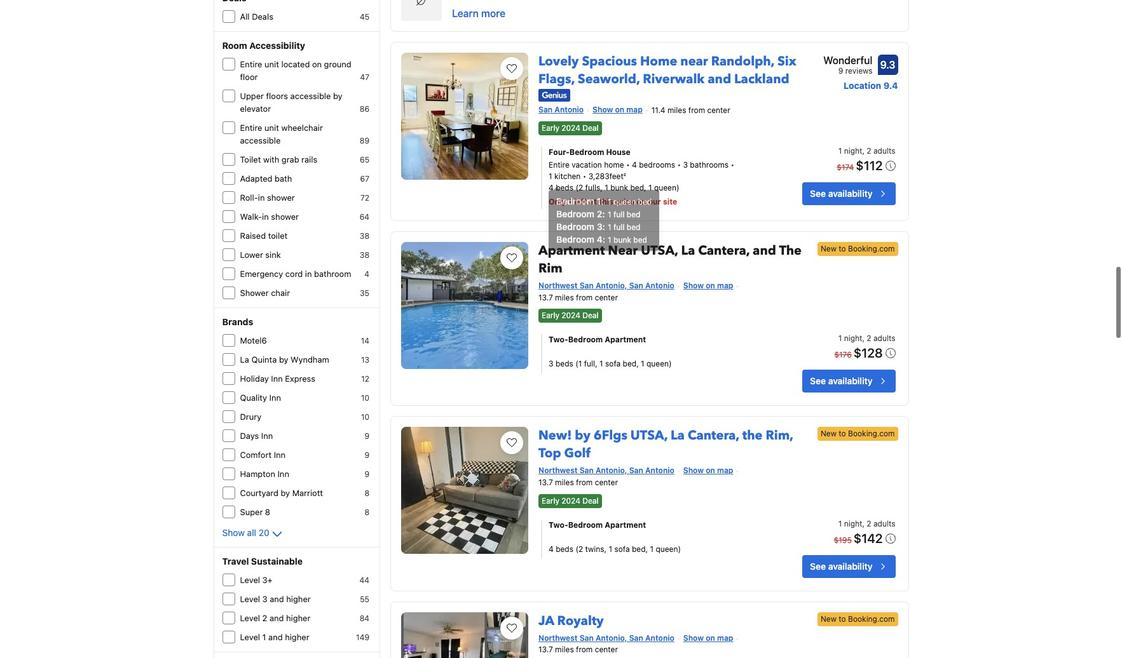 Task type: locate. For each thing, give the bounding box(es) containing it.
booking.com for the
[[848, 244, 895, 253]]

1 vertical spatial 13.7 miles from center
[[538, 478, 618, 487]]

accessible down the entire unit located on ground floor
[[290, 90, 331, 100]]

2 night from the top
[[844, 333, 862, 343]]

3 adults from the top
[[873, 518, 895, 528]]

2 vertical spatial see
[[810, 560, 826, 571]]

availability down '$176'
[[828, 375, 873, 386]]

1 early from the top
[[542, 123, 559, 132]]

night up $195
[[844, 518, 862, 528]]

2 vertical spatial higher
[[285, 632, 309, 642]]

1 antonio, from the top
[[596, 280, 627, 290]]

10
[[361, 393, 369, 402], [361, 412, 369, 421]]

beds inside four-bedroom house entire vacation home • 4 bedrooms • 3 bathrooms • 1 kitchen • 3,283feet² 4 beds (2 fulls, 1 bunk bed, 1 queen) only 1 left at this price on our site
[[556, 183, 573, 192]]

0 vertical spatial in
[[258, 192, 265, 202]]

3 northwest san antonio, san antonio from the top
[[538, 633, 674, 642]]

1 vertical spatial sofa
[[614, 544, 630, 553]]

• right home
[[626, 160, 630, 169]]

two-bedroom apartment link
[[549, 334, 764, 345], [549, 519, 764, 530]]

3 early from the top
[[542, 496, 559, 505]]

3 beds (1 full, 1 sofa bed, 1 queen)
[[549, 359, 672, 368]]

antonio, down near
[[596, 280, 627, 290]]

(2 left twins,
[[576, 544, 583, 553]]

utsa,
[[641, 242, 678, 259], [631, 427, 668, 444]]

2 13.7 miles from center from the top
[[538, 478, 618, 487]]

0 vertical spatial to
[[839, 244, 846, 253]]

full right the 3:
[[613, 221, 625, 231]]

show on map for new! by 6flgs utsa, la cantera, the rim, top golf
[[683, 466, 733, 475]]

3 , from the top
[[862, 518, 865, 528]]

2024 for apartment
[[562, 310, 580, 320]]

level for level 1 and higher
[[240, 632, 260, 642]]

bath
[[275, 173, 292, 183]]

1 vertical spatial see
[[810, 375, 826, 386]]

• right bathrooms
[[731, 160, 734, 169]]

0 vertical spatial 13.7
[[538, 292, 553, 302]]

northwest down rim
[[538, 280, 578, 290]]

map for new! by 6flgs utsa, la cantera, the rim, top golf
[[717, 466, 733, 475]]

3
[[683, 160, 688, 169], [549, 359, 553, 368], [262, 594, 267, 604]]

2 antonio, from the top
[[596, 466, 627, 475]]

2024 down golf
[[562, 496, 580, 505]]

2 to from the top
[[839, 429, 846, 438]]

miles down ja royalty
[[555, 645, 574, 654]]

show on map for ja royalty
[[683, 633, 733, 642]]

2 vertical spatial 13.7
[[538, 645, 553, 654]]

1 1 night , 2 adults from the top
[[838, 146, 895, 155]]

by inside new! by 6flgs utsa, la cantera, the rim, top golf
[[575, 427, 590, 444]]

0 vertical spatial bed,
[[630, 183, 646, 192]]

room
[[222, 39, 247, 50]]

•
[[626, 160, 630, 169], [677, 160, 681, 169], [731, 160, 734, 169], [583, 171, 586, 181]]

0 vertical spatial antonio,
[[596, 280, 627, 290]]

1 vertical spatial 2024
[[562, 310, 580, 320]]

9 for comfort inn
[[365, 450, 369, 460]]

2024 for new!
[[562, 496, 580, 505]]

1 10 from the top
[[361, 393, 369, 402]]

brands
[[222, 316, 253, 327]]

and down level 2 and higher
[[268, 632, 283, 642]]

shower for roll-in shower
[[267, 192, 295, 202]]

center down near
[[595, 292, 618, 302]]

unit inside the entire unit located on ground floor
[[264, 58, 279, 69]]

bed, up queen
[[630, 183, 646, 192]]

night
[[844, 146, 862, 155], [844, 333, 862, 343], [844, 518, 862, 528]]

0 vertical spatial utsa,
[[641, 242, 678, 259]]

1 vertical spatial availability
[[828, 375, 873, 386]]

comfort
[[240, 449, 272, 460]]

miles down rim
[[555, 292, 574, 302]]

1 see availability from the top
[[810, 188, 873, 198]]

1 vertical spatial unit
[[264, 122, 279, 132]]

0 vertical spatial full
[[613, 209, 625, 218]]

38 for raised toilet
[[360, 231, 369, 240]]

2 vertical spatial northwest
[[538, 633, 578, 642]]

level 3+
[[240, 575, 273, 585]]

bed, right twins,
[[632, 544, 648, 553]]

1 vertical spatial ,
[[862, 333, 865, 343]]

two- up 3 beds (1 full, 1 sofa bed, 1 queen)
[[549, 335, 568, 344]]

2 vertical spatial deal
[[582, 496, 599, 505]]

full down price
[[613, 209, 625, 218]]

inn down the 'la quinta by wyndham'
[[271, 373, 283, 383]]

1 (2 from the top
[[576, 183, 583, 192]]

2 vertical spatial beds
[[556, 544, 573, 553]]

0 vertical spatial 10
[[361, 393, 369, 402]]

early 2024 deal for new!
[[542, 496, 599, 505]]

0 vertical spatial (2
[[576, 183, 583, 192]]

express
[[285, 373, 315, 383]]

2 vertical spatial apartment
[[605, 520, 646, 529]]

early 2024 deal for apartment
[[542, 310, 599, 320]]

2 vertical spatial booking.com
[[848, 614, 895, 623]]

inn for hampton
[[277, 469, 289, 479]]

0 vertical spatial la
[[681, 242, 695, 259]]

2 booking.com from the top
[[848, 429, 895, 438]]

la inside apartment near utsa, la cantera, and the rim
[[681, 242, 695, 259]]

adults up $112
[[873, 146, 895, 155]]

center down 6flgs at the bottom right
[[595, 478, 618, 487]]

55
[[360, 594, 369, 604]]

antonio for near
[[645, 280, 674, 290]]

1 vertical spatial cantera,
[[688, 427, 739, 444]]

beds left twins,
[[556, 544, 573, 553]]

show on map
[[593, 104, 643, 114], [683, 280, 733, 290], [683, 466, 733, 475], [683, 633, 733, 642]]

early down top at the bottom of page
[[542, 496, 559, 505]]

1 vertical spatial in
[[262, 211, 269, 221]]

1 vertical spatial two-bedroom apartment
[[549, 520, 646, 529]]

2 unit from the top
[[264, 122, 279, 132]]

center
[[707, 105, 730, 114], [595, 292, 618, 302], [595, 478, 618, 487], [595, 645, 618, 654]]

inn for holiday
[[271, 373, 283, 383]]

price
[[615, 197, 635, 206]]

1 vertical spatial apartment
[[605, 335, 646, 344]]

bed, inside four-bedroom house entire vacation home • 4 bedrooms • 3 bathrooms • 1 kitchen • 3,283feet² 4 beds (2 fulls, 1 bunk bed, 1 queen) only 1 left at this price on our site
[[630, 183, 646, 192]]

1 northwest san antonio, san antonio from the top
[[538, 280, 674, 290]]

motel6
[[240, 335, 267, 345]]

twins,
[[585, 544, 607, 553]]

1 unit from the top
[[264, 58, 279, 69]]

entire up floor
[[240, 58, 262, 69]]

higher up level 2 and higher
[[286, 594, 311, 604]]

11.4 miles from center
[[651, 105, 730, 114]]

, for new! by 6flgs utsa, la cantera, the rim, top golf
[[862, 518, 865, 528]]

level up the level 1 and higher
[[240, 613, 260, 623]]

two- for new! by 6flgs utsa, la cantera, the rim, top golf
[[549, 520, 568, 529]]

2 38 from the top
[[360, 250, 369, 259]]

apartment for near
[[605, 335, 646, 344]]

0 vertical spatial bunk
[[610, 183, 628, 192]]

3 13.7 from the top
[[538, 645, 553, 654]]

2 vertical spatial la
[[671, 427, 685, 444]]

sofa for 6flgs
[[614, 544, 630, 553]]

0 vertical spatial availability
[[828, 188, 873, 198]]

0 vertical spatial new
[[821, 244, 837, 253]]

early 2024 deal up (1
[[542, 310, 599, 320]]

see availability link for new! by 6flgs utsa, la cantera, the rim, top golf
[[802, 555, 895, 578]]

availability for apartment near utsa, la cantera, and the rim
[[828, 375, 873, 386]]

1 vertical spatial to
[[839, 429, 846, 438]]

2 1 night , 2 adults from the top
[[838, 333, 895, 343]]

show
[[593, 104, 613, 114], [683, 280, 704, 290], [683, 466, 704, 475], [222, 527, 245, 538], [683, 633, 704, 642]]

1 vertical spatial northwest san antonio, san antonio
[[538, 466, 674, 475]]

1 13.7 from the top
[[538, 292, 553, 302]]

1 night , 2 adults for new! by 6flgs utsa, la cantera, the rim, top golf
[[838, 518, 895, 528]]

walk-
[[240, 211, 262, 221]]

entire for entire unit wheelchair accessible
[[240, 122, 262, 132]]

1 deal from the top
[[582, 123, 599, 132]]

2 full from the top
[[613, 221, 625, 231]]

bedroom
[[569, 147, 604, 157], [556, 195, 594, 205], [556, 207, 594, 218], [556, 220, 594, 231], [556, 233, 594, 244], [568, 335, 603, 344], [568, 520, 603, 529]]

1 new to booking.com from the top
[[821, 244, 895, 253]]

unit down accessibility
[[264, 58, 279, 69]]

adults up $142
[[873, 518, 895, 528]]

1 vertical spatial northwest
[[538, 466, 578, 475]]

0 horizontal spatial accessible
[[240, 135, 281, 145]]

see availability down $195
[[810, 560, 873, 571]]

two-bedroom apartment link up "4 beds (2 twins, 1 sofa bed, 1 queen)"
[[549, 519, 764, 530]]

higher
[[286, 594, 311, 604], [286, 613, 310, 623], [285, 632, 309, 642]]

upper floors accessible by elevator
[[240, 90, 342, 113]]

unit down elevator
[[264, 122, 279, 132]]

and inside apartment near utsa, la cantera, and the rim
[[753, 242, 776, 259]]

new to booking.com for the
[[821, 429, 895, 438]]

2 vertical spatial 1 night , 2 adults
[[838, 518, 895, 528]]

13.7
[[538, 292, 553, 302], [538, 478, 553, 487], [538, 645, 553, 654]]

beds left (1
[[556, 359, 573, 368]]

deal for near
[[582, 310, 599, 320]]

floor
[[240, 71, 258, 81]]

$195
[[834, 535, 852, 544]]

1 38 from the top
[[360, 231, 369, 240]]

holiday
[[240, 373, 269, 383]]

entire for entire unit located on ground floor
[[240, 58, 262, 69]]

0 vertical spatial unit
[[264, 58, 279, 69]]

four-bedroom house link
[[549, 146, 764, 158]]

level left 3+
[[240, 575, 260, 585]]

travel
[[222, 556, 249, 566]]

1 vertical spatial new to booking.com
[[821, 429, 895, 438]]

two-bedroom apartment
[[549, 335, 646, 344], [549, 520, 646, 529]]

two- up "4 beds (2 twins, 1 sofa bed, 1 queen)"
[[549, 520, 568, 529]]

8 for courtyard by marriott
[[364, 488, 369, 498]]

3 13.7 miles from center from the top
[[538, 645, 618, 654]]

2 early 2024 deal from the top
[[542, 310, 599, 320]]

13.7 miles from center down rim
[[538, 292, 618, 302]]

1 horizontal spatial accessible
[[290, 90, 331, 100]]

13.7 for apartment near utsa, la cantera, and the rim
[[538, 292, 553, 302]]

this
[[599, 197, 613, 206]]

13.7 miles from center down royalty
[[538, 645, 618, 654]]

89
[[360, 135, 369, 145]]

1 night , 2 adults up $142
[[838, 518, 895, 528]]

apartment up rim
[[538, 242, 605, 259]]

in right cord
[[305, 268, 312, 278]]

two-bedroom apartment link for la
[[549, 334, 764, 345]]

0 vertical spatial 38
[[360, 231, 369, 240]]

1 booking.com from the top
[[848, 244, 895, 253]]

4 level from the top
[[240, 632, 260, 642]]

3 2024 from the top
[[562, 496, 580, 505]]

lovely spacious home near randolph, six flags, seaworld, riverwalk and lackland
[[538, 52, 796, 87]]

1 two- from the top
[[549, 335, 568, 344]]

lovely spacious home near randolph, six flags, seaworld, riverwalk and lackland image
[[401, 52, 528, 179]]

northwest san antonio, san antonio down near
[[538, 280, 674, 290]]

see availability link for apartment near utsa, la cantera, and the rim
[[802, 370, 895, 392]]

beds
[[556, 183, 573, 192], [556, 359, 573, 368], [556, 544, 573, 553]]

bunk up queen
[[610, 183, 628, 192]]

2 vertical spatial new
[[821, 614, 837, 623]]

ja
[[538, 612, 554, 629]]

0 vertical spatial 3
[[683, 160, 688, 169]]

and for level 1 and higher
[[268, 632, 283, 642]]

level for level 2 and higher
[[240, 613, 260, 623]]

8
[[364, 488, 369, 498], [265, 507, 270, 517], [364, 507, 369, 517]]

2 new from the top
[[821, 429, 837, 438]]

accessible up toilet
[[240, 135, 281, 145]]

left
[[574, 197, 587, 206]]

3 1 night , 2 adults from the top
[[838, 518, 895, 528]]

2 adults from the top
[[873, 333, 895, 343]]

early
[[542, 123, 559, 132], [542, 310, 559, 320], [542, 496, 559, 505]]

• down vacation
[[583, 171, 586, 181]]

northwest san antonio, san antonio down royalty
[[538, 633, 674, 642]]

13
[[361, 355, 369, 364]]

1 vertical spatial early 2024 deal
[[542, 310, 599, 320]]

4 up the only
[[549, 183, 554, 192]]

1 new from the top
[[821, 244, 837, 253]]

miles down golf
[[555, 478, 574, 487]]

1 level from the top
[[240, 575, 260, 585]]

northwest san antonio, san antonio for by
[[538, 466, 674, 475]]

1 vertical spatial night
[[844, 333, 862, 343]]

3 see availability from the top
[[810, 560, 873, 571]]

2 northwest from the top
[[538, 466, 578, 475]]

2 horizontal spatial 3
[[683, 160, 688, 169]]

3 night from the top
[[844, 518, 862, 528]]

more
[[481, 7, 505, 18]]

by up golf
[[575, 427, 590, 444]]

, up $112
[[862, 146, 865, 155]]

1 night , 2 adults up "$128"
[[838, 333, 895, 343]]

and down randolph,
[[708, 70, 731, 87]]

0 vertical spatial 13.7 miles from center
[[538, 292, 618, 302]]

0 vertical spatial see
[[810, 188, 826, 198]]

2 , from the top
[[862, 333, 865, 343]]

bed, right full,
[[623, 359, 639, 368]]

new! by 6flgs utsa, la cantera, the rim, top golf link
[[538, 422, 793, 462]]

1 vertical spatial shower
[[271, 211, 299, 221]]

genius discounts available at this property. image
[[538, 88, 570, 101], [538, 88, 570, 101]]

northwest san antonio, san antonio for royalty
[[538, 633, 674, 642]]

entire down elevator
[[240, 122, 262, 132]]

see
[[810, 188, 826, 198], [810, 375, 826, 386], [810, 560, 826, 571]]

unit for wheelchair
[[264, 122, 279, 132]]

3 northwest from the top
[[538, 633, 578, 642]]

3 see availability link from the top
[[802, 555, 895, 578]]

1 adults from the top
[[873, 146, 895, 155]]

4
[[632, 160, 637, 169], [549, 183, 554, 192], [364, 269, 369, 278], [549, 544, 554, 553]]

0 horizontal spatial 3
[[262, 594, 267, 604]]

2 northwest san antonio, san antonio from the top
[[538, 466, 674, 475]]

deal up twins,
[[582, 496, 599, 505]]

0 vertical spatial two-bedroom apartment
[[549, 335, 646, 344]]

0 vertical spatial northwest san antonio, san antonio
[[538, 280, 674, 290]]

1 full from the top
[[613, 209, 625, 218]]

3 left (1
[[549, 359, 553, 368]]

level down level 2 and higher
[[240, 632, 260, 642]]

sofa right twins,
[[614, 544, 630, 553]]

sofa right full,
[[605, 359, 621, 368]]

bunk inside bedroom 1: 1 queen bed bedroom 2: 1 full bed bedroom 3: 1 full bed bedroom 4: 1 bunk bed
[[613, 234, 631, 244]]

2 deal from the top
[[582, 310, 599, 320]]

2 two-bedroom apartment link from the top
[[549, 519, 764, 530]]

level
[[240, 575, 260, 585], [240, 594, 260, 604], [240, 613, 260, 623], [240, 632, 260, 642]]

availability down $195
[[828, 560, 873, 571]]

1 to from the top
[[839, 244, 846, 253]]

1 vertical spatial bunk
[[613, 234, 631, 244]]

and for level 3 and higher
[[270, 594, 284, 604]]

2 vertical spatial availability
[[828, 560, 873, 571]]

64
[[360, 212, 369, 221]]

0 vertical spatial adults
[[873, 146, 895, 155]]

, up "$128"
[[862, 333, 865, 343]]

entire inside the entire unit located on ground floor
[[240, 58, 262, 69]]

and inside lovely spacious home near randolph, six flags, seaworld, riverwalk and lackland
[[708, 70, 731, 87]]

2 13.7 from the top
[[538, 478, 553, 487]]

inn up courtyard by marriott
[[277, 469, 289, 479]]

1 vertical spatial early
[[542, 310, 559, 320]]

0 vertical spatial see availability
[[810, 188, 873, 198]]

3 availability from the top
[[828, 560, 873, 571]]

1 night , 2 adults up $112
[[838, 146, 895, 155]]

1 two-bedroom apartment link from the top
[[549, 334, 764, 345]]

from for near
[[576, 292, 593, 302]]

fulls,
[[585, 183, 603, 192]]

rim,
[[766, 427, 793, 444]]

, up $142
[[862, 518, 865, 528]]

1 vertical spatial (2
[[576, 544, 583, 553]]

3 early 2024 deal from the top
[[542, 496, 599, 505]]

2 early from the top
[[542, 310, 559, 320]]

from for royalty
[[576, 645, 593, 654]]

see availability link down $195
[[802, 555, 895, 578]]

on inside four-bedroom house entire vacation home • 4 bedrooms • 3 bathrooms • 1 kitchen • 3,283feet² 4 beds (2 fulls, 1 bunk bed, 1 queen) only 1 left at this price on our site
[[637, 197, 646, 206]]

2 vertical spatial northwest san antonio, san antonio
[[538, 633, 674, 642]]

3 deal from the top
[[582, 496, 599, 505]]

2 for $142
[[867, 518, 871, 528]]

ja royalty link
[[538, 607, 604, 629]]

utsa, right 6flgs at the bottom right
[[631, 427, 668, 444]]

deal down san antonio on the top
[[582, 123, 599, 132]]

and left "the"
[[753, 242, 776, 259]]

1 vertical spatial utsa,
[[631, 427, 668, 444]]

2 two-bedroom apartment from the top
[[549, 520, 646, 529]]

bed, for utsa,
[[623, 359, 639, 368]]

2 vertical spatial early 2024 deal
[[542, 496, 599, 505]]

shower up toilet
[[271, 211, 299, 221]]

by down ground
[[333, 90, 342, 100]]

(2 up left
[[576, 183, 583, 192]]

3 level from the top
[[240, 613, 260, 623]]

bunk inside four-bedroom house entire vacation home • 4 bedrooms • 3 bathrooms • 1 kitchen • 3,283feet² 4 beds (2 fulls, 1 bunk bed, 1 queen) only 1 left at this price on our site
[[610, 183, 628, 192]]

72
[[360, 193, 369, 202]]

2 vertical spatial 13.7 miles from center
[[538, 645, 618, 654]]

bed, for 6flgs
[[632, 544, 648, 553]]

site
[[663, 197, 677, 206]]

0 vertical spatial accessible
[[290, 90, 331, 100]]

0 vertical spatial see availability link
[[802, 182, 895, 205]]

two-bedroom apartment for near
[[549, 335, 646, 344]]

antonio, for by
[[596, 466, 627, 475]]

sink
[[265, 249, 281, 259]]

cantera,
[[698, 242, 750, 259], [688, 427, 739, 444]]

see availability link down '$176'
[[802, 370, 895, 392]]

elevator
[[240, 103, 271, 113]]

3 down 3+
[[262, 594, 267, 604]]

1 vertical spatial antonio,
[[596, 466, 627, 475]]

miles for by
[[555, 478, 574, 487]]

2 two- from the top
[[549, 520, 568, 529]]

1 northwest from the top
[[538, 280, 578, 290]]

show inside dropdown button
[[222, 527, 245, 538]]

six
[[777, 52, 796, 69]]

toilet
[[268, 230, 287, 240]]

show all 20
[[222, 527, 269, 538]]

antonio for by
[[645, 466, 674, 475]]

from for by
[[576, 478, 593, 487]]

and down 'level 3 and higher'
[[269, 613, 284, 623]]

new! by 6flgs utsa, la cantera, the rim, top golf image
[[401, 427, 528, 554]]

show for by
[[683, 466, 704, 475]]

2 up "$128"
[[867, 333, 871, 343]]

to for the
[[839, 429, 846, 438]]

2 new to booking.com from the top
[[821, 429, 895, 438]]

1
[[838, 146, 842, 155], [549, 171, 552, 181], [605, 183, 608, 192], [648, 183, 652, 192], [608, 196, 611, 205], [568, 197, 572, 206], [608, 209, 611, 218], [608, 221, 611, 231], [608, 234, 611, 244], [838, 333, 842, 343], [600, 359, 603, 368], [641, 359, 644, 368], [838, 518, 842, 528], [609, 544, 612, 553], [650, 544, 654, 553], [262, 632, 266, 642]]

higher down level 2 and higher
[[285, 632, 309, 642]]

northwest down 'ja'
[[538, 633, 578, 642]]

0 vertical spatial booking.com
[[848, 244, 895, 253]]

0 vertical spatial sofa
[[605, 359, 621, 368]]

center down royalty
[[595, 645, 618, 654]]

shower down bath
[[267, 192, 295, 202]]

2 see availability from the top
[[810, 375, 873, 386]]

1 vertical spatial full
[[613, 221, 625, 231]]

learn more
[[452, 7, 505, 18]]

early down san antonio on the top
[[542, 123, 559, 132]]

see availability down '$174'
[[810, 188, 873, 198]]

0 vertical spatial apartment
[[538, 242, 605, 259]]

2 level from the top
[[240, 594, 260, 604]]

miles for royalty
[[555, 645, 574, 654]]

2 see availability link from the top
[[802, 370, 895, 392]]

86
[[360, 104, 369, 113]]

2 vertical spatial queen)
[[656, 544, 681, 553]]

beds down the kitchen
[[556, 183, 573, 192]]

antonio
[[555, 104, 584, 114], [645, 280, 674, 290], [645, 466, 674, 475], [645, 633, 674, 642]]

in up 'raised toilet'
[[262, 211, 269, 221]]

3 to from the top
[[839, 614, 846, 623]]

2 vertical spatial bed,
[[632, 544, 648, 553]]

$112
[[856, 158, 883, 172]]

12
[[361, 374, 369, 383]]

2 see from the top
[[810, 375, 826, 386]]

1 vertical spatial adults
[[873, 333, 895, 343]]

1 vertical spatial see availability link
[[802, 370, 895, 392]]

1 vertical spatial two-bedroom apartment link
[[549, 519, 764, 530]]

0 vertical spatial beds
[[556, 183, 573, 192]]

two-bedroom apartment up twins,
[[549, 520, 646, 529]]

new
[[821, 244, 837, 253], [821, 429, 837, 438], [821, 614, 837, 623]]

level for level 3 and higher
[[240, 594, 260, 604]]

new! by 6flgs utsa, la cantera, the rim, top golf
[[538, 427, 793, 462]]

2 availability from the top
[[828, 375, 873, 386]]

11.4
[[651, 105, 665, 114]]

0 vertical spatial ,
[[862, 146, 865, 155]]

from
[[688, 105, 705, 114], [576, 292, 593, 302], [576, 478, 593, 487], [576, 645, 593, 654]]

2 vertical spatial entire
[[549, 160, 569, 169]]

2 vertical spatial early
[[542, 496, 559, 505]]

bunk right 4:
[[613, 234, 631, 244]]

13.7 down top at the bottom of page
[[538, 478, 553, 487]]

bathrooms
[[690, 160, 729, 169]]

3 see from the top
[[810, 560, 826, 571]]

night up '$174'
[[844, 146, 862, 155]]

ja royalty
[[538, 612, 604, 629]]

1 13.7 miles from center from the top
[[538, 292, 618, 302]]

with
[[263, 154, 279, 164]]

4 up 35
[[364, 269, 369, 278]]

1 vertical spatial booking.com
[[848, 429, 895, 438]]

2 vertical spatial 3
[[262, 594, 267, 604]]

learn more link
[[444, 0, 513, 28]]

2 vertical spatial see availability
[[810, 560, 873, 571]]

see availability link down '$174'
[[802, 182, 895, 205]]

0 vertical spatial two-bedroom apartment link
[[549, 334, 764, 345]]

1 vertical spatial 38
[[360, 250, 369, 259]]

2 10 from the top
[[361, 412, 369, 421]]

miles for near
[[555, 292, 574, 302]]

1 two-bedroom apartment from the top
[[549, 335, 646, 344]]

northwest for ja royalty
[[538, 633, 578, 642]]

1 vertical spatial 1 night , 2 adults
[[838, 333, 895, 343]]

1 vertical spatial see availability
[[810, 375, 873, 386]]

entire inside entire unit wheelchair accessible
[[240, 122, 262, 132]]

2 2024 from the top
[[562, 310, 580, 320]]

apartment near utsa, la cantera, and the rim image
[[401, 242, 528, 369]]

travel sustainable
[[222, 556, 303, 566]]

unit inside entire unit wheelchair accessible
[[264, 122, 279, 132]]

0 vertical spatial early 2024 deal
[[542, 123, 599, 132]]

northwest san antonio, san antonio for near
[[538, 280, 674, 290]]

roll-
[[240, 192, 258, 202]]

show for royalty
[[683, 633, 704, 642]]

0 vertical spatial 2024
[[562, 123, 580, 132]]

level down the level 3+
[[240, 594, 260, 604]]

0 vertical spatial northwest
[[538, 280, 578, 290]]

1 vertical spatial entire
[[240, 122, 262, 132]]

see availability
[[810, 188, 873, 198], [810, 375, 873, 386], [810, 560, 873, 571]]

utsa, right near
[[641, 242, 678, 259]]

bedroom inside four-bedroom house entire vacation home • 4 bedrooms • 3 bathrooms • 1 kitchen • 3,283feet² 4 beds (2 fulls, 1 bunk bed, 1 queen) only 1 left at this price on our site
[[569, 147, 604, 157]]

1 vertical spatial 3
[[549, 359, 553, 368]]

la
[[681, 242, 695, 259], [240, 354, 249, 364], [671, 427, 685, 444]]

availability down '$174'
[[828, 188, 873, 198]]

0 vertical spatial 1 night , 2 adults
[[838, 146, 895, 155]]

apartment up 3 beds (1 full, 1 sofa bed, 1 queen)
[[605, 335, 646, 344]]

4:
[[597, 233, 605, 244]]

13.7 down rim
[[538, 292, 553, 302]]

1 vertical spatial deal
[[582, 310, 599, 320]]

deal up full,
[[582, 310, 599, 320]]

3 antonio, from the top
[[596, 633, 627, 642]]

3 inside four-bedroom house entire vacation home • 4 bedrooms • 3 bathrooms • 1 kitchen • 3,283feet² 4 beds (2 fulls, 1 bunk bed, 1 queen) only 1 left at this price on our site
[[683, 160, 688, 169]]

two-
[[549, 335, 568, 344], [549, 520, 568, 529]]

1 vertical spatial beds
[[556, 359, 573, 368]]

2 vertical spatial adults
[[873, 518, 895, 528]]

0 vertical spatial deal
[[582, 123, 599, 132]]

2 up $112
[[867, 146, 871, 155]]

queen)
[[654, 183, 679, 192], [647, 359, 672, 368], [656, 544, 681, 553]]

queen) inside four-bedroom house entire vacation home • 4 bedrooms • 3 bathrooms • 1 kitchen • 3,283feet² 4 beds (2 fulls, 1 bunk bed, 1 queen) only 1 left at this price on our site
[[654, 183, 679, 192]]

by
[[333, 90, 342, 100], [279, 354, 288, 364], [575, 427, 590, 444], [281, 488, 290, 498]]

2 vertical spatial antonio,
[[596, 633, 627, 642]]

entire
[[240, 58, 262, 69], [240, 122, 262, 132], [549, 160, 569, 169]]

our
[[648, 197, 661, 206]]

northwest san antonio, san antonio down golf
[[538, 466, 674, 475]]

holiday inn express
[[240, 373, 315, 383]]



Task type: vqa. For each thing, say whether or not it's contained in the screenshot.


Task type: describe. For each thing, give the bounding box(es) containing it.
level 3 and higher
[[240, 594, 311, 604]]

9 for days inn
[[365, 431, 369, 441]]

roll-in shower
[[240, 192, 295, 202]]

3 new from the top
[[821, 614, 837, 623]]

rim
[[538, 259, 562, 277]]

9.3
[[880, 58, 895, 70]]

9.4
[[884, 79, 898, 90]]

8 for super 8
[[364, 507, 369, 517]]

9 inside wonderful 9 reviews
[[838, 65, 843, 75]]

utsa, inside apartment near utsa, la cantera, and the rim
[[641, 242, 678, 259]]

2 (2 from the top
[[576, 544, 583, 553]]

13.7 miles from center for new!
[[538, 478, 618, 487]]

queen) for la
[[647, 359, 672, 368]]

full,
[[584, 359, 597, 368]]

by left "marriott"
[[281, 488, 290, 498]]

inn for quality
[[269, 392, 281, 402]]

accessibility
[[249, 39, 305, 50]]

inn for days
[[261, 430, 273, 441]]

cord
[[285, 268, 303, 278]]

wonderful element
[[823, 52, 873, 67]]

adapted bath
[[240, 173, 292, 183]]

higher for level 2 and higher
[[286, 613, 310, 623]]

toilet with grab rails
[[240, 154, 317, 164]]

45
[[360, 11, 369, 21]]

3 new to booking.com from the top
[[821, 614, 895, 623]]

wheelchair
[[281, 122, 323, 132]]

see availability for new! by 6flgs utsa, la cantera, the rim, top golf
[[810, 560, 873, 571]]

2 up the level 1 and higher
[[262, 613, 267, 623]]

on inside the entire unit located on ground floor
[[312, 58, 322, 69]]

center down randolph,
[[707, 105, 730, 114]]

reviews
[[845, 65, 873, 75]]

shower chair
[[240, 287, 290, 298]]

northwest for apartment near utsa, la cantera, and the rim
[[538, 280, 578, 290]]

accessible inside upper floors accessible by elevator
[[290, 90, 331, 100]]

1 vertical spatial la
[[240, 354, 249, 364]]

20
[[259, 527, 269, 538]]

67
[[360, 174, 369, 183]]

1 availability from the top
[[828, 188, 873, 198]]

early for new! by 6flgs utsa, la cantera, the rim, top golf
[[542, 496, 559, 505]]

spacious
[[582, 52, 637, 69]]

quinta
[[251, 354, 277, 364]]

beds for apartment
[[556, 359, 573, 368]]

raised
[[240, 230, 266, 240]]

6flgs
[[594, 427, 627, 444]]

vacation
[[572, 160, 602, 169]]

cantera, inside apartment near utsa, la cantera, and the rim
[[698, 242, 750, 259]]

deal for by
[[582, 496, 599, 505]]

higher for level 1 and higher
[[285, 632, 309, 642]]

new for the
[[821, 429, 837, 438]]

entire unit wheelchair accessible
[[240, 122, 323, 145]]

level for level 3+
[[240, 575, 260, 585]]

top
[[538, 445, 561, 462]]

deals
[[252, 11, 273, 21]]

scored 9.3 element
[[878, 54, 898, 74]]

randolph,
[[711, 52, 774, 69]]

see for new! by 6flgs utsa, la cantera, the rim, top golf
[[810, 560, 826, 571]]

days inn
[[240, 430, 273, 441]]

65
[[360, 154, 369, 164]]

2 vertical spatial in
[[305, 268, 312, 278]]

booking.com for the
[[848, 429, 895, 438]]

see availability for apartment near utsa, la cantera, and the rim
[[810, 375, 873, 386]]

drury
[[240, 411, 261, 421]]

miles right '11.4'
[[667, 105, 686, 114]]

2 for $128
[[867, 333, 871, 343]]

in for roll-
[[258, 192, 265, 202]]

and for level 2 and higher
[[269, 613, 284, 623]]

raised toilet
[[240, 230, 287, 240]]

northwest for new! by 6flgs utsa, la cantera, the rim, top golf
[[538, 466, 578, 475]]

shower for walk-in shower
[[271, 211, 299, 221]]

level 2 and higher
[[240, 613, 310, 623]]

38 for lower sink
[[360, 250, 369, 259]]

days
[[240, 430, 259, 441]]

apartment near utsa, la cantera, and the rim link
[[538, 237, 802, 277]]

see for apartment near utsa, la cantera, and the rim
[[810, 375, 826, 386]]

1 night from the top
[[844, 146, 862, 155]]

unit for located
[[264, 58, 279, 69]]

show for near
[[683, 280, 704, 290]]

night for new! by 6flgs utsa, la cantera, the rim, top golf
[[844, 518, 862, 528]]

antonio, for near
[[596, 280, 627, 290]]

antonio for royalty
[[645, 633, 674, 642]]

rails
[[301, 154, 317, 164]]

antonio, for royalty
[[596, 633, 627, 642]]

13.7 miles from center for apartment
[[538, 292, 618, 302]]

sofa for utsa,
[[605, 359, 621, 368]]

35
[[360, 288, 369, 298]]

cantera, inside new! by 6flgs utsa, la cantera, the rim, top golf
[[688, 427, 739, 444]]

10 for drury
[[361, 412, 369, 421]]

3,283feet²
[[589, 171, 626, 181]]

located
[[281, 58, 310, 69]]

entire inside four-bedroom house entire vacation home • 4 bedrooms • 3 bathrooms • 1 kitchen • 3,283feet² 4 beds (2 fulls, 1 bunk bed, 1 queen) only 1 left at this price on our site
[[549, 160, 569, 169]]

san antonio
[[538, 104, 584, 114]]

1 , from the top
[[862, 146, 865, 155]]

queen
[[613, 196, 636, 205]]

availability for new! by 6flgs utsa, la cantera, the rim, top golf
[[828, 560, 873, 571]]

ground
[[324, 58, 351, 69]]

apartment for by
[[605, 520, 646, 529]]

the
[[742, 427, 763, 444]]

quality inn
[[240, 392, 281, 402]]

$176
[[834, 350, 852, 359]]

accessible inside entire unit wheelchair accessible
[[240, 135, 281, 145]]

3 booking.com from the top
[[848, 614, 895, 623]]

149
[[356, 633, 369, 642]]

44
[[360, 575, 369, 585]]

10 for quality inn
[[361, 393, 369, 402]]

1 horizontal spatial 3
[[549, 359, 553, 368]]

show on map for apartment near utsa, la cantera, and the rim
[[683, 280, 733, 290]]

golf
[[564, 445, 590, 462]]

hampton inn
[[240, 469, 289, 479]]

inn for comfort
[[274, 449, 286, 460]]

1 2024 from the top
[[562, 123, 580, 132]]

$142
[[854, 530, 883, 545]]

all deals
[[240, 11, 273, 21]]

at
[[589, 197, 597, 206]]

beds for new!
[[556, 544, 573, 553]]

adults for new! by 6flgs utsa, la cantera, the rim, top golf
[[873, 518, 895, 528]]

1 see from the top
[[810, 188, 826, 198]]

night for apartment near utsa, la cantera, and the rim
[[844, 333, 862, 343]]

to for the
[[839, 244, 846, 253]]

four-bedroom house entire vacation home • 4 bedrooms • 3 bathrooms • 1 kitchen • 3,283feet² 4 beds (2 fulls, 1 bunk bed, 1 queen) only 1 left at this price on our site
[[549, 147, 734, 206]]

center for by
[[595, 478, 618, 487]]

bedroom 1: 1 queen bed bedroom 2: 1 full bed bedroom 3: 1 full bed bedroom 4: 1 bunk bed
[[556, 195, 652, 244]]

(1
[[575, 359, 582, 368]]

in for walk-
[[262, 211, 269, 221]]

la quinta by wyndham
[[240, 354, 329, 364]]

2:
[[597, 207, 605, 218]]

lackland
[[734, 70, 789, 87]]

room accessibility
[[222, 39, 305, 50]]

walk-in shower
[[240, 211, 299, 221]]

(2 inside four-bedroom house entire vacation home • 4 bedrooms • 3 bathrooms • 1 kitchen • 3,283feet² 4 beds (2 fulls, 1 bunk bed, 1 queen) only 1 left at this price on our site
[[576, 183, 583, 192]]

$174
[[837, 162, 854, 172]]

adults for apartment near utsa, la cantera, and the rim
[[873, 333, 895, 343]]

higher for level 3 and higher
[[286, 594, 311, 604]]

1 early 2024 deal from the top
[[542, 123, 599, 132]]

• right bedrooms on the top of the page
[[677, 160, 681, 169]]

center for royalty
[[595, 645, 618, 654]]

84
[[360, 613, 369, 623]]

13.7 for ja royalty
[[538, 645, 553, 654]]

la inside new! by 6flgs utsa, la cantera, the rim, top golf
[[671, 427, 685, 444]]

13.7 for new! by 6flgs utsa, la cantera, the rim, top golf
[[538, 478, 553, 487]]

, for apartment near utsa, la cantera, and the rim
[[862, 333, 865, 343]]

sustainable
[[251, 556, 303, 566]]

wyndham
[[291, 354, 329, 364]]

new to booking.com for the
[[821, 244, 895, 253]]

14
[[361, 336, 369, 345]]

1 night , 2 adults for apartment near utsa, la cantera, and the rim
[[838, 333, 895, 343]]

1 see availability link from the top
[[802, 182, 895, 205]]

hampton
[[240, 469, 275, 479]]

level 1 and higher
[[240, 632, 309, 642]]

grab
[[282, 154, 299, 164]]

by inside upper floors accessible by elevator
[[333, 90, 342, 100]]

two-bedroom apartment for by
[[549, 520, 646, 529]]

emergency cord in bathroom
[[240, 268, 351, 278]]

two- for apartment near utsa, la cantera, and the rim
[[549, 335, 568, 344]]

map for apartment near utsa, la cantera, and the rim
[[717, 280, 733, 290]]

flags,
[[538, 70, 575, 87]]

apartment inside apartment near utsa, la cantera, and the rim
[[538, 242, 605, 259]]

show all 20 button
[[222, 526, 285, 542]]

1:
[[597, 195, 604, 205]]

lovely spacious home near randolph, six flags, seaworld, riverwalk and lackland link
[[538, 47, 796, 87]]

home
[[604, 160, 624, 169]]

early for apartment near utsa, la cantera, and the rim
[[542, 310, 559, 320]]

center for near
[[595, 292, 618, 302]]

floors
[[266, 90, 288, 100]]

by right quinta on the left bottom of the page
[[279, 354, 288, 364]]

shower
[[240, 287, 269, 298]]

super
[[240, 507, 263, 517]]

quality
[[240, 392, 267, 402]]

utsa, inside new! by 6flgs utsa, la cantera, the rim, top golf
[[631, 427, 668, 444]]

wonderful 9 reviews
[[823, 54, 873, 75]]

new for the
[[821, 244, 837, 253]]

queen) for utsa,
[[656, 544, 681, 553]]

two-bedroom apartment link for utsa,
[[549, 519, 764, 530]]

kitchen
[[554, 171, 581, 181]]

4 right home
[[632, 160, 637, 169]]

courtyard by marriott
[[240, 488, 323, 498]]

4 left twins,
[[549, 544, 554, 553]]



